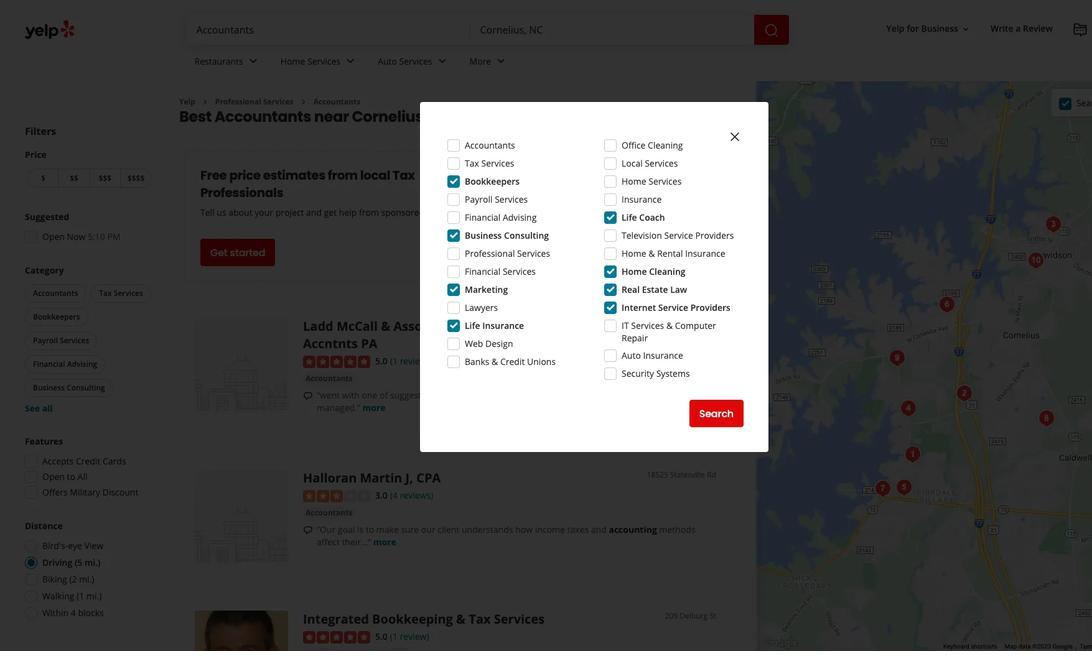 Task type: describe. For each thing, give the bounding box(es) containing it.
discount
[[103, 487, 138, 499]]

advising inside search dialog
[[503, 212, 537, 224]]

blocks
[[78, 608, 104, 620]]

our
[[421, 524, 436, 536]]

business inside user actions element
[[922, 23, 959, 35]]

providers for internet service providers
[[691, 302, 731, 314]]

help
[[339, 207, 357, 219]]

features
[[25, 436, 63, 448]]

write a review
[[991, 23, 1054, 35]]

one
[[362, 390, 378, 402]]

24 chevron down v2 image for more
[[494, 54, 509, 69]]

5 star rating image for integrated
[[303, 632, 370, 644]]

now
[[67, 231, 86, 243]]

more
[[470, 55, 491, 67]]

$$$$
[[128, 173, 145, 184]]

1 horizontal spatial from
[[359, 207, 379, 219]]

more for the bottom more link
[[373, 537, 396, 548]]

mccall
[[337, 318, 378, 335]]

(1 for integrated
[[390, 631, 398, 643]]

bookkeepers button
[[25, 308, 88, 327]]

accntnts
[[303, 336, 358, 353]]

more link
[[460, 45, 519, 81]]

within 4 blocks
[[42, 608, 104, 620]]

18525 statesville rd
[[647, 470, 717, 481]]

more for topmost more link
[[363, 402, 386, 414]]

is inside is managed."
[[651, 390, 658, 402]]

keyboard
[[944, 644, 970, 651]]

payroll services inside button
[[33, 336, 89, 346]]

yelp for business
[[887, 23, 959, 35]]

3.0
[[375, 490, 388, 502]]

payroll inside search dialog
[[465, 194, 493, 205]]

see all
[[25, 403, 53, 415]]

sponsored
[[381, 207, 425, 219]]

banks
[[465, 356, 490, 368]]

17322
[[640, 318, 661, 329]]

tell
[[200, 207, 215, 219]]

pm
[[107, 231, 121, 243]]

1 with from the left
[[342, 390, 360, 402]]

st
[[710, 611, 717, 622]]

24 chevron down v2 image for auto services
[[435, 54, 450, 69]]

restaurants
[[195, 55, 243, 67]]

insurance down television service providers
[[686, 248, 726, 260]]

auto services link
[[368, 45, 460, 81]]

user actions element
[[877, 17, 1093, 42]]

computer
[[675, 320, 717, 332]]

& for ladd mccall & associates certifid pblc accntnts pa
[[381, 318, 391, 335]]

5 star rating image for ladd
[[303, 356, 370, 369]]

filters
[[25, 125, 56, 138]]

16 chevron right v2 image for accountants
[[299, 97, 309, 107]]

mi.) for walking (1 mi.)
[[86, 591, 102, 603]]

catawba
[[672, 318, 702, 329]]

price group
[[25, 149, 154, 191]]

(1 review) for bookkeeping
[[390, 631, 429, 643]]

home up real
[[622, 266, 647, 278]]

business categories element
[[185, 45, 1093, 81]]

payroll inside button
[[33, 336, 58, 346]]

rd
[[707, 470, 717, 481]]

methods affect their..."
[[317, 524, 696, 548]]

3.0 link
[[375, 489, 388, 503]]

0 vertical spatial professional
[[215, 97, 261, 107]]

16 speech v2 image for ladd mccall & associates certifid pblc accntnts pa
[[303, 392, 313, 402]]

keyboard shortcuts button
[[944, 643, 998, 652]]

yelp for business button
[[882, 18, 976, 40]]

financial advising inside search dialog
[[465, 212, 537, 224]]

financial advising inside button
[[33, 359, 97, 370]]

brenda h pressley, cpa image
[[1024, 248, 1049, 273]]

suggested
[[25, 211, 69, 223]]

home services inside search dialog
[[622, 176, 682, 187]]

ladd mccall & associates certifid pblc accntnts pa image
[[901, 443, 926, 468]]

offers military discount
[[42, 487, 138, 499]]

is managed."
[[317, 390, 658, 414]]

within
[[42, 608, 69, 620]]

price
[[229, 167, 261, 185]]

driving
[[42, 557, 72, 569]]

ladd mccall & associates certifid pblc accntnts pa link
[[303, 318, 538, 353]]

$$ button
[[58, 169, 89, 188]]

keyboard shortcuts
[[944, 644, 998, 651]]

consulting inside search dialog
[[504, 230, 549, 242]]

services inside the it services & computer repair
[[632, 320, 665, 332]]

jk harris & company image
[[885, 346, 910, 371]]

"our goal is to make sure our client understands how income taxes and accounting
[[317, 524, 657, 536]]

(5
[[75, 557, 82, 569]]

write a review link
[[986, 18, 1058, 40]]

0 vertical spatial more link
[[363, 402, 386, 414]]

business inside group
[[33, 383, 65, 394]]

delburg
[[680, 611, 708, 622]]

16 chevron down v2 image
[[961, 24, 971, 34]]

life insurance
[[465, 320, 524, 332]]

business consulting inside search dialog
[[465, 230, 549, 242]]

cleaning for office cleaning
[[648, 139, 683, 151]]

of
[[380, 390, 388, 402]]

search button
[[690, 400, 744, 428]]

h&r block image
[[935, 293, 960, 318]]

auto services
[[378, 55, 432, 67]]

insurance up life coach
[[622, 194, 662, 205]]

repair
[[622, 332, 648, 344]]

bookkeepers inside button
[[33, 312, 80, 323]]

financial inside button
[[33, 359, 65, 370]]

bookkeeping
[[372, 611, 453, 628]]

service for television
[[665, 230, 693, 242]]

3 star rating image
[[303, 490, 370, 503]]

auto insurance
[[622, 350, 684, 362]]

ladd mccall & associates certifid pblc accntnts pa image
[[195, 318, 288, 412]]

financial services
[[465, 266, 536, 278]]

income
[[535, 524, 565, 536]]

television service providers
[[622, 230, 734, 242]]

understands
[[462, 524, 513, 536]]

0 vertical spatial accountants link
[[314, 97, 361, 107]]

providers for television service providers
[[696, 230, 734, 242]]

internet service providers
[[622, 302, 731, 314]]

open for open to all
[[42, 471, 65, 483]]

free price estimates from local tax professionals image
[[619, 181, 681, 244]]

1 vertical spatial to
[[366, 524, 374, 536]]

rental
[[658, 248, 683, 260]]

free
[[200, 167, 227, 185]]

television
[[622, 230, 662, 242]]

& up home cleaning
[[649, 248, 655, 260]]

yelp for yelp link
[[179, 97, 195, 107]]

see
[[25, 403, 40, 415]]

209
[[665, 611, 678, 622]]

walking
[[42, 591, 74, 603]]

(4
[[390, 490, 398, 502]]

$$$ button
[[89, 169, 120, 188]]

tax inside search dialog
[[465, 158, 479, 169]]

search dialog
[[0, 0, 1093, 652]]

kevin b lauder, cpa image
[[1035, 407, 1060, 431]]

close image
[[728, 129, 743, 144]]

goal
[[338, 524, 355, 536]]

2 with from the left
[[556, 390, 574, 402]]

office
[[622, 139, 646, 151]]

ladd mccall & associates certifid pblc accntnts pa
[[303, 318, 538, 353]]

and for professionals
[[306, 207, 322, 219]]

get started button
[[200, 239, 275, 267]]

statesville
[[671, 470, 706, 481]]

raymond james financial services image
[[871, 477, 896, 502]]

law
[[671, 284, 688, 296]]

accountants button for ladd mccall & associates certifid pblc accntnts pa
[[303, 373, 355, 385]]

reviews)
[[400, 490, 434, 502]]

unions
[[527, 356, 556, 368]]

1 vertical spatial is
[[357, 524, 364, 536]]

w
[[663, 318, 670, 329]]

"went
[[317, 390, 340, 402]]

been
[[480, 390, 501, 402]]

map data ©2023 google
[[1005, 644, 1073, 651]]

bird's-eye view
[[42, 540, 103, 552]]

24 chevron down v2 image for restaurants
[[246, 54, 261, 69]]

local services
[[622, 158, 678, 169]]

biking
[[42, 574, 67, 586]]

(1 for ladd
[[390, 356, 398, 368]]

about
[[229, 207, 253, 219]]

5.0 for bookkeeping
[[375, 631, 388, 643]]

map region
[[697, 0, 1093, 652]]

life for life coach
[[622, 212, 637, 224]]

donna moffett image
[[897, 397, 922, 422]]



Task type: vqa. For each thing, say whether or not it's contained in the screenshot.
Service associated with Television
yes



Task type: locate. For each thing, give the bounding box(es) containing it.
1 vertical spatial open
[[42, 471, 65, 483]]

halloran martin j, cpa image
[[953, 382, 978, 407], [195, 470, 288, 564]]

have
[[459, 390, 478, 402]]

insurance
[[622, 194, 662, 205], [686, 248, 726, 260], [483, 320, 524, 332], [643, 350, 684, 362]]

professional up financial services
[[465, 248, 515, 260]]

service up the home & rental insurance in the top right of the page
[[665, 230, 693, 242]]

google
[[1053, 644, 1073, 651]]

data
[[1019, 644, 1031, 651]]

business up all
[[33, 383, 65, 394]]

auto down the repair
[[622, 350, 641, 362]]

(1 review) down 'ladd mccall & associates certifid pblc accntnts pa' link
[[390, 356, 429, 368]]

0 vertical spatial consulting
[[504, 230, 549, 242]]

auto for auto insurance
[[622, 350, 641, 362]]

0 vertical spatial (1 review)
[[390, 356, 429, 368]]

1 horizontal spatial auto
[[622, 350, 641, 362]]

& for it services & computer repair
[[667, 320, 673, 332]]

1 vertical spatial halloran martin j, cpa image
[[195, 470, 288, 564]]

0 horizontal spatial and
[[306, 207, 322, 219]]

business consulting
[[465, 230, 549, 242], [33, 383, 105, 394]]

certifid
[[462, 318, 509, 335]]

how left income
[[516, 524, 533, 536]]

1 open from the top
[[42, 231, 65, 243]]

integrated
[[303, 611, 369, 628]]

1 vertical spatial tax services
[[99, 288, 143, 299]]

1 review) from the top
[[400, 356, 429, 368]]

accounting
[[609, 524, 657, 536]]

16 chevron right v2 image left near
[[299, 97, 309, 107]]

home services inside business categories element
[[281, 55, 341, 67]]

0 vertical spatial professional services
[[215, 97, 294, 107]]

0 horizontal spatial with
[[342, 390, 360, 402]]

5.0 link down pa
[[375, 355, 388, 368]]

1 vertical spatial group
[[22, 265, 154, 415]]

bookkeepers
[[465, 176, 520, 187], [33, 312, 80, 323]]

cpa
[[417, 470, 441, 487]]

0 vertical spatial and
[[306, 207, 322, 219]]

consulting down financial advising button
[[67, 383, 105, 394]]

group containing features
[[21, 436, 154, 503]]

more link down make at the bottom of the page
[[373, 537, 396, 548]]

16 speech v2 image left "went at bottom
[[303, 392, 313, 402]]

1 vertical spatial how
[[516, 524, 533, 536]]

2 16 chevron right v2 image from the left
[[299, 97, 309, 107]]

0 vertical spatial financial advising
[[465, 212, 537, 224]]

1 vertical spatial 5.0 link
[[375, 630, 388, 644]]

24 chevron down v2 image inside auto services link
[[435, 54, 450, 69]]

and for our
[[591, 524, 607, 536]]

(1 review)
[[390, 356, 429, 368], [390, 631, 429, 643]]

payroll services up businesses.
[[465, 194, 528, 205]]

lawyers
[[465, 302, 498, 314]]

1 horizontal spatial and
[[441, 390, 456, 402]]

sure
[[401, 524, 419, 536]]

to left all
[[67, 471, 75, 483]]

yelp down restaurants
[[179, 97, 195, 107]]

1 vertical spatial professional
[[465, 248, 515, 260]]

group containing suggested
[[21, 211, 154, 247]]

payroll services down bookkeepers button
[[33, 336, 89, 346]]

0 horizontal spatial professional
[[215, 97, 261, 107]]

4
[[71, 608, 76, 620]]

mi.) up blocks
[[86, 591, 102, 603]]

is down the security systems
[[651, 390, 658, 402]]

and left get
[[306, 207, 322, 219]]

tax inside free price estimates from local tax professionals tell us about your project and get help from sponsored businesses.
[[393, 167, 415, 185]]

advising
[[503, 212, 537, 224], [67, 359, 97, 370]]

1 horizontal spatial bookkeepers
[[465, 176, 520, 187]]

home services down local services
[[622, 176, 682, 187]]

&
[[649, 248, 655, 260], [381, 318, 391, 335], [667, 320, 673, 332], [492, 356, 498, 368], [456, 611, 466, 628]]

professional services
[[215, 97, 294, 107], [465, 248, 550, 260]]

taxes
[[568, 524, 589, 536]]

payroll down bookkeepers button
[[33, 336, 58, 346]]

yelp for yelp for business
[[887, 23, 905, 35]]

sear
[[1077, 97, 1093, 109]]

0 vertical spatial financial
[[465, 212, 501, 224]]

1 vertical spatial payroll
[[33, 336, 58, 346]]

home services up best accountants near cornelius, nc
[[281, 55, 341, 67]]

1 vertical spatial payroll services
[[33, 336, 89, 346]]

16 speech v2 image left "our
[[303, 526, 313, 536]]

accountants link
[[314, 97, 361, 107], [303, 373, 355, 385], [303, 507, 355, 520]]

accepts
[[42, 456, 74, 468]]

search image
[[764, 23, 779, 38]]

accountants button up bookkeepers button
[[25, 285, 86, 303]]

from left local
[[328, 167, 358, 185]]

5.0 for mccall
[[375, 356, 388, 368]]

business left 16 chevron down v2 icon at the right top
[[922, 23, 959, 35]]

payroll up businesses.
[[465, 194, 493, 205]]

marketing
[[465, 284, 508, 296]]

bookkeepers up payroll services button
[[33, 312, 80, 323]]

1 vertical spatial accountants link
[[303, 373, 355, 385]]

bookkeepers inside search dialog
[[465, 176, 520, 187]]

with right pleased
[[556, 390, 574, 402]]

how
[[576, 390, 593, 402], [516, 524, 533, 536]]

24 chevron down v2 image
[[343, 54, 358, 69], [494, 54, 509, 69]]

1 5.0 from the top
[[375, 356, 388, 368]]

$ button
[[27, 169, 58, 188]]

group containing category
[[22, 265, 154, 415]]

1 vertical spatial yelp
[[179, 97, 195, 107]]

1 16 chevron right v2 image from the left
[[200, 97, 210, 107]]

5 star rating image down the 'accntnts'
[[303, 356, 370, 369]]

financial up "marketing"
[[465, 266, 501, 278]]

1 vertical spatial 5.0
[[375, 631, 388, 643]]

mi.) for driving (5 mi.)
[[85, 557, 101, 569]]

1 horizontal spatial financial advising
[[465, 212, 537, 224]]

1 horizontal spatial 16 chevron right v2 image
[[299, 97, 309, 107]]

(1 review) link down 'ladd mccall & associates certifid pblc accntnts pa' link
[[390, 355, 429, 368]]

life up the television
[[622, 212, 637, 224]]

service
[[665, 230, 693, 242], [659, 302, 689, 314]]

1 vertical spatial and
[[441, 390, 456, 402]]

accountants
[[314, 97, 361, 107], [215, 107, 311, 127], [465, 139, 515, 151], [33, 288, 78, 299], [306, 374, 353, 384], [306, 508, 353, 519]]

cornerstone wealth image
[[892, 476, 917, 501]]

google image
[[760, 636, 801, 652]]

5.0 down pa
[[375, 356, 388, 368]]

1 horizontal spatial 24 chevron down v2 image
[[494, 54, 509, 69]]

0 vertical spatial group
[[21, 211, 154, 247]]

home up professional services link on the left top
[[281, 55, 305, 67]]

accountants button for halloran martin j, cpa
[[303, 507, 355, 520]]

5.0 down 'bookkeeping' at the bottom of the page
[[375, 631, 388, 643]]

cleaning up local services
[[648, 139, 683, 151]]

open now 5:11 pm
[[42, 231, 121, 243]]

1 vertical spatial bookkeepers
[[33, 312, 80, 323]]

$
[[41, 173, 45, 184]]

0 vertical spatial (1 review) link
[[390, 355, 429, 368]]

1 vertical spatial providers
[[691, 302, 731, 314]]

0 horizontal spatial bookkeepers
[[33, 312, 80, 323]]

how left that
[[576, 390, 593, 402]]

0 vertical spatial business
[[922, 23, 959, 35]]

& inside the it services & computer repair
[[667, 320, 673, 332]]

$$$
[[99, 173, 112, 184]]

209 delburg st
[[665, 611, 717, 622]]

bookkeepers up businesses.
[[465, 176, 520, 187]]

24 chevron down v2 image inside home services link
[[343, 54, 358, 69]]

1 vertical spatial from
[[359, 207, 379, 219]]

projects image
[[1073, 22, 1088, 37]]

methods
[[660, 524, 696, 536]]

distance
[[25, 521, 63, 532]]

home down local
[[622, 176, 647, 187]]

17322 w catawba ave
[[640, 318, 717, 329]]

integrated bookkeeping & tax services image
[[1042, 212, 1067, 237]]

1 horizontal spatial payroll services
[[465, 194, 528, 205]]

0 vertical spatial from
[[328, 167, 358, 185]]

more down 'one'
[[363, 402, 386, 414]]

0 vertical spatial advising
[[503, 212, 537, 224]]

from
[[328, 167, 358, 185], [359, 207, 379, 219]]

2 5 star rating image from the top
[[303, 632, 370, 644]]

(1 review) link for bookkeeping
[[390, 630, 429, 644]]

1 horizontal spatial is
[[651, 390, 658, 402]]

auto for auto services
[[378, 55, 397, 67]]

all
[[78, 471, 88, 483]]

24 chevron down v2 image for home services
[[343, 54, 358, 69]]

16 chevron right v2 image for professional services
[[200, 97, 210, 107]]

see all button
[[25, 403, 53, 415]]

cleaning
[[648, 139, 683, 151], [650, 266, 686, 278]]

"went with one of suggestions and have been very pleased with how that
[[317, 390, 614, 402]]

& inside ladd mccall & associates certifid pblc accntnts pa
[[381, 318, 391, 335]]

(1 review) down 'bookkeeping' at the bottom of the page
[[390, 631, 429, 643]]

1 24 chevron down v2 image from the left
[[343, 54, 358, 69]]

0 horizontal spatial 24 chevron down v2 image
[[246, 54, 261, 69]]

1 vertical spatial professional services
[[465, 248, 550, 260]]

providers up the home & rental insurance in the top right of the page
[[696, 230, 734, 242]]

review) down 'ladd mccall & associates certifid pblc accntnts pa' link
[[400, 356, 429, 368]]

& for integrated bookkeeping & tax services
[[456, 611, 466, 628]]

driving (5 mi.)
[[42, 557, 101, 569]]

0 vertical spatial 5.0
[[375, 356, 388, 368]]

(1 down 'ladd mccall & associates certifid pblc accntnts pa' link
[[390, 356, 398, 368]]

cleaning for home cleaning
[[650, 266, 686, 278]]

is
[[651, 390, 658, 402], [357, 524, 364, 536]]

to left make at the bottom of the page
[[366, 524, 374, 536]]

professional services inside search dialog
[[465, 248, 550, 260]]

coach
[[640, 212, 665, 224]]

24 chevron down v2 image left auto services
[[343, 54, 358, 69]]

16 speech v2 image for halloran martin j, cpa
[[303, 526, 313, 536]]

$$
[[70, 173, 78, 184]]

16 chevron right v2 image
[[200, 97, 210, 107], [299, 97, 309, 107]]

professional services down restaurants link
[[215, 97, 294, 107]]

& right "mccall"
[[381, 318, 391, 335]]

credit down design
[[501, 356, 525, 368]]

1 horizontal spatial to
[[366, 524, 374, 536]]

& right banks
[[492, 356, 498, 368]]

open for open now 5:11 pm
[[42, 231, 65, 243]]

2 24 chevron down v2 image from the left
[[435, 54, 450, 69]]

near
[[314, 107, 349, 127]]

option group containing distance
[[21, 521, 154, 624]]

a
[[1016, 23, 1021, 35]]

0 horizontal spatial is
[[357, 524, 364, 536]]

& right 'bookkeeping' at the bottom of the page
[[456, 611, 466, 628]]

tax services inside button
[[99, 288, 143, 299]]

1 vertical spatial accountants button
[[303, 373, 355, 385]]

credit inside search dialog
[[501, 356, 525, 368]]

consulting inside button
[[67, 383, 105, 394]]

professional down restaurants link
[[215, 97, 261, 107]]

1 5 star rating image from the top
[[303, 356, 370, 369]]

yelp inside button
[[887, 23, 905, 35]]

0 vertical spatial bookkeepers
[[465, 176, 520, 187]]

more link down 'one'
[[363, 402, 386, 414]]

0 vertical spatial business consulting
[[465, 230, 549, 242]]

credit inside group
[[76, 456, 100, 468]]

life up web
[[465, 320, 480, 332]]

24 chevron down v2 image right "more"
[[494, 54, 509, 69]]

2 (1 review) link from the top
[[390, 630, 429, 644]]

1 horizontal spatial halloran martin j, cpa image
[[953, 382, 978, 407]]

systems
[[657, 368, 690, 380]]

shortcuts
[[971, 644, 998, 651]]

2 vertical spatial business
[[33, 383, 65, 394]]

1 vertical spatial review)
[[400, 631, 429, 643]]

1 vertical spatial financial
[[465, 266, 501, 278]]

bird's-
[[42, 540, 68, 552]]

1 (1 review) from the top
[[390, 356, 429, 368]]

0 horizontal spatial payroll services
[[33, 336, 89, 346]]

24 chevron down v2 image inside more link
[[494, 54, 509, 69]]

financial advising down payroll services button
[[33, 359, 97, 370]]

offers
[[42, 487, 68, 499]]

1 horizontal spatial life
[[622, 212, 637, 224]]

halloran
[[303, 470, 357, 487]]

home cleaning
[[622, 266, 686, 278]]

1 horizontal spatial professional
[[465, 248, 515, 260]]

consulting up financial services
[[504, 230, 549, 242]]

None search field
[[186, 15, 792, 45]]

is up their..."
[[357, 524, 364, 536]]

2 review) from the top
[[400, 631, 429, 643]]

1 16 speech v2 image from the top
[[303, 392, 313, 402]]

for
[[907, 23, 920, 35]]

get
[[324, 207, 337, 219]]

business inside search dialog
[[465, 230, 502, 242]]

life for life insurance
[[465, 320, 480, 332]]

and right taxes
[[591, 524, 607, 536]]

0 horizontal spatial business
[[33, 383, 65, 394]]

term
[[1081, 644, 1093, 651]]

1 24 chevron down v2 image from the left
[[246, 54, 261, 69]]

2 (1 review) from the top
[[390, 631, 429, 643]]

financial up financial services
[[465, 212, 501, 224]]

service for internet
[[659, 302, 689, 314]]

advising up business consulting button at the bottom left
[[67, 359, 97, 370]]

halloran martin j, cpa image inside map region
[[953, 382, 978, 407]]

1 horizontal spatial 24 chevron down v2 image
[[435, 54, 450, 69]]

1 horizontal spatial tax services
[[465, 158, 515, 169]]

0 horizontal spatial credit
[[76, 456, 100, 468]]

web design
[[465, 338, 513, 350]]

(4 reviews)
[[390, 490, 434, 502]]

restaurants link
[[185, 45, 271, 81]]

financial advising up financial services
[[465, 212, 537, 224]]

more link
[[363, 402, 386, 414], [373, 537, 396, 548]]

home down the television
[[622, 248, 647, 260]]

providers up ave
[[691, 302, 731, 314]]

1 horizontal spatial how
[[576, 390, 593, 402]]

2 16 speech v2 image from the top
[[303, 526, 313, 536]]

1 vertical spatial auto
[[622, 350, 641, 362]]

business up financial services
[[465, 230, 502, 242]]

internet
[[622, 302, 656, 314]]

1 vertical spatial home services
[[622, 176, 682, 187]]

service up 17322 w catawba ave at right
[[659, 302, 689, 314]]

review) down 'bookkeeping' at the bottom of the page
[[400, 631, 429, 643]]

5.0 link down 'bookkeeping' at the bottom of the page
[[375, 630, 388, 644]]

(1 down (2 at left
[[77, 591, 84, 603]]

accountants inside search dialog
[[465, 139, 515, 151]]

local
[[360, 167, 390, 185]]

0 horizontal spatial business consulting
[[33, 383, 105, 394]]

yelp link
[[179, 97, 195, 107]]

yelp left for
[[887, 23, 905, 35]]

0 vertical spatial cleaning
[[648, 139, 683, 151]]

0 vertical spatial 5.0 link
[[375, 355, 388, 368]]

accountants link up "went at bottom
[[303, 373, 355, 385]]

insurance up design
[[483, 320, 524, 332]]

5.0 link for bookkeeping
[[375, 630, 388, 644]]

(1 review) for mccall
[[390, 356, 429, 368]]

from right help in the left of the page
[[359, 207, 379, 219]]

0 vertical spatial to
[[67, 471, 75, 483]]

2 5.0 from the top
[[375, 631, 388, 643]]

0 vertical spatial how
[[576, 390, 593, 402]]

home inside business categories element
[[281, 55, 305, 67]]

security
[[622, 368, 654, 380]]

auto up cornelius, on the top
[[378, 55, 397, 67]]

mi.) right (2 at left
[[79, 574, 94, 586]]

0 vertical spatial 5 star rating image
[[303, 356, 370, 369]]

(1 review) link
[[390, 355, 429, 368], [390, 630, 429, 644]]

advising inside button
[[67, 359, 97, 370]]

tax inside button
[[99, 288, 112, 299]]

auto inside search dialog
[[622, 350, 641, 362]]

1 vertical spatial consulting
[[67, 383, 105, 394]]

(1
[[390, 356, 398, 368], [77, 591, 84, 603], [390, 631, 398, 643]]

business consulting up financial services
[[465, 230, 549, 242]]

mi.) right the (5
[[85, 557, 101, 569]]

and inside free price estimates from local tax professionals tell us about your project and get help from sponsored businesses.
[[306, 207, 322, 219]]

1 vertical spatial (1
[[77, 591, 84, 603]]

it services & computer repair
[[622, 320, 717, 344]]

accountants link for halloran
[[303, 507, 355, 520]]

open to all
[[42, 471, 88, 483]]

2 vertical spatial and
[[591, 524, 607, 536]]

payroll services inside search dialog
[[465, 194, 528, 205]]

0 horizontal spatial halloran martin j, cpa image
[[195, 470, 288, 564]]

eye
[[68, 540, 82, 552]]

with up the managed."
[[342, 390, 360, 402]]

24 chevron down v2 image right auto services
[[435, 54, 450, 69]]

free price estimates from local tax professionals tell us about your project and get help from sponsored businesses.
[[200, 167, 474, 219]]

professional inside search dialog
[[465, 248, 515, 260]]

2 vertical spatial financial
[[33, 359, 65, 370]]

0 horizontal spatial tax services
[[99, 288, 143, 299]]

accepts credit cards
[[42, 456, 126, 468]]

auto inside business categories element
[[378, 55, 397, 67]]

review)
[[400, 356, 429, 368], [400, 631, 429, 643]]

1 vertical spatial life
[[465, 320, 480, 332]]

16 speech v2 image
[[303, 392, 313, 402], [303, 526, 313, 536]]

5 star rating image down integrated
[[303, 632, 370, 644]]

pa
[[361, 336, 378, 353]]

estimates
[[263, 167, 326, 185]]

2 5.0 link from the top
[[375, 630, 388, 644]]

0 horizontal spatial how
[[516, 524, 533, 536]]

business consulting inside button
[[33, 383, 105, 394]]

payroll services button
[[25, 332, 97, 351]]

1 vertical spatial cleaning
[[650, 266, 686, 278]]

1 horizontal spatial with
[[556, 390, 574, 402]]

best accountants near cornelius, nc
[[179, 107, 453, 127]]

accountants link for ladd
[[303, 373, 355, 385]]

5 star rating image
[[303, 356, 370, 369], [303, 632, 370, 644]]

and left have
[[441, 390, 456, 402]]

16 chevron right v2 image right yelp link
[[200, 97, 210, 107]]

accountants button up "our
[[303, 507, 355, 520]]

0 horizontal spatial from
[[328, 167, 358, 185]]

0 horizontal spatial payroll
[[33, 336, 58, 346]]

0 horizontal spatial home services
[[281, 55, 341, 67]]

2 24 chevron down v2 image from the left
[[494, 54, 509, 69]]

insurance up the security systems
[[643, 350, 684, 362]]

mi.) for biking (2 mi.)
[[79, 574, 94, 586]]

martin
[[360, 470, 403, 487]]

(1 down 'bookkeeping' at the bottom of the page
[[390, 631, 398, 643]]

2 horizontal spatial and
[[591, 524, 607, 536]]

office cleaning
[[622, 139, 683, 151]]

review) for mccall
[[400, 356, 429, 368]]

1 vertical spatial business
[[465, 230, 502, 242]]

1 vertical spatial more
[[373, 537, 396, 548]]

2 open from the top
[[42, 471, 65, 483]]

2 vertical spatial accountants link
[[303, 507, 355, 520]]

0 horizontal spatial life
[[465, 320, 480, 332]]

0 horizontal spatial financial advising
[[33, 359, 97, 370]]

associates
[[394, 318, 459, 335]]

1 vertical spatial advising
[[67, 359, 97, 370]]

accountants link up "our
[[303, 507, 355, 520]]

2 vertical spatial group
[[21, 436, 154, 503]]

accountants link down home services link
[[314, 97, 361, 107]]

5.0 link for mccall
[[375, 355, 388, 368]]

accountants button up "went at bottom
[[303, 373, 355, 385]]

halloran martin j, cpa link
[[303, 470, 441, 487]]

advising up financial services
[[503, 212, 537, 224]]

1 vertical spatial (1 review)
[[390, 631, 429, 643]]

& down internet service providers at the right top
[[667, 320, 673, 332]]

business consulting down financial advising button
[[33, 383, 105, 394]]

0 vertical spatial (1
[[390, 356, 398, 368]]

more
[[363, 402, 386, 414], [373, 537, 396, 548]]

24 chevron down v2 image
[[246, 54, 261, 69], [435, 54, 450, 69]]

open up offers
[[42, 471, 65, 483]]

your
[[255, 207, 273, 219]]

home & rental insurance
[[622, 248, 726, 260]]

business
[[922, 23, 959, 35], [465, 230, 502, 242], [33, 383, 65, 394]]

halloran martin j, cpa
[[303, 470, 441, 487]]

professional services up financial services
[[465, 248, 550, 260]]

24 chevron down v2 image inside restaurants link
[[246, 54, 261, 69]]

review
[[1024, 23, 1054, 35]]

(1 review) link down 'bookkeeping' at the bottom of the page
[[390, 630, 429, 644]]

1 vertical spatial financial advising
[[33, 359, 97, 370]]

option group
[[21, 521, 154, 624]]

0 horizontal spatial to
[[67, 471, 75, 483]]

1 (1 review) link from the top
[[390, 355, 429, 368]]

1 5.0 link from the top
[[375, 355, 388, 368]]

group
[[21, 211, 154, 247], [22, 265, 154, 415], [21, 436, 154, 503]]

(2
[[69, 574, 77, 586]]

0 vertical spatial life
[[622, 212, 637, 224]]

cleaning down the rental
[[650, 266, 686, 278]]

1 vertical spatial more link
[[373, 537, 396, 548]]

review) for bookkeeping
[[400, 631, 429, 643]]

get started
[[210, 246, 265, 260]]

financial down payroll services button
[[33, 359, 65, 370]]

0 vertical spatial accountants button
[[25, 285, 86, 303]]

more down make at the bottom of the page
[[373, 537, 396, 548]]

tax services inside search dialog
[[465, 158, 515, 169]]

0 vertical spatial tax services
[[465, 158, 515, 169]]

1 horizontal spatial credit
[[501, 356, 525, 368]]

2 vertical spatial (1
[[390, 631, 398, 643]]

(1 review) link for mccall
[[390, 355, 429, 368]]



